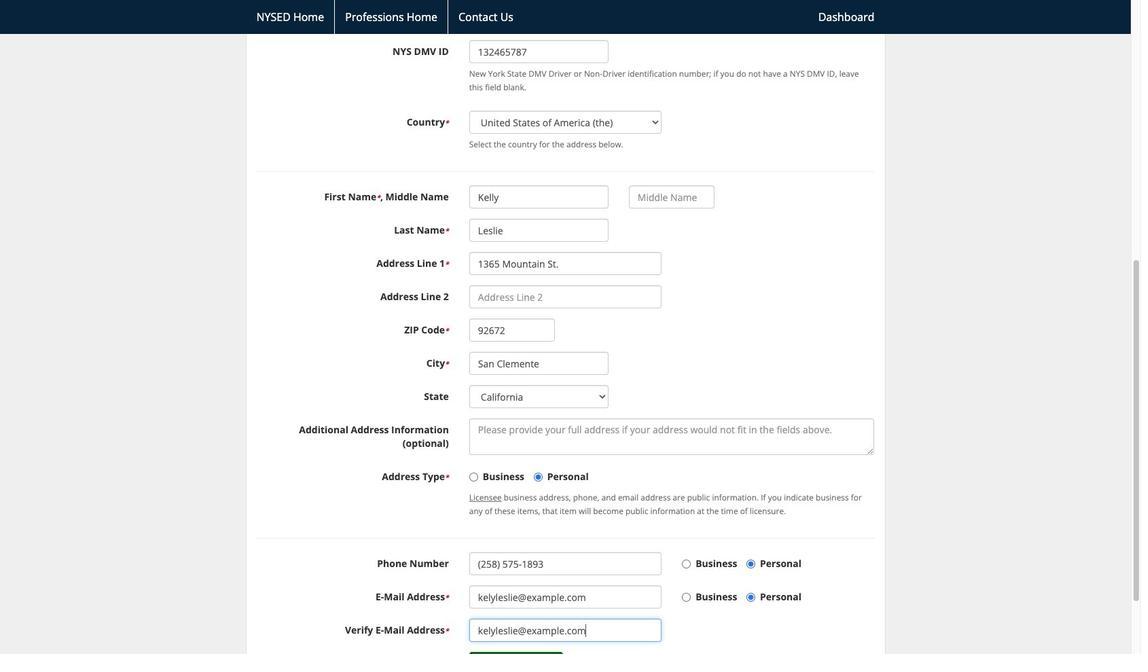 Task type: describe. For each thing, give the bounding box(es) containing it.
ID text field
[[469, 40, 609, 63]]

Address Line 1 text field
[[469, 252, 662, 275]]

Address Line 2 text field
[[469, 286, 662, 309]]

Please provide your full address if your address would not fit in the fields above. text field
[[469, 419, 875, 455]]

Middle Name text field
[[629, 186, 715, 209]]

ZIP Code text field
[[469, 319, 555, 342]]

Last Name text field
[[469, 219, 609, 242]]

MM/DD/YYYY text field
[[469, 0, 609, 6]]

Please re-enter your e-mail address. text field
[[469, 619, 662, 642]]



Task type: locate. For each thing, give the bounding box(es) containing it.
Email text field
[[469, 586, 662, 609]]

Enter phone number (optional) text field
[[469, 553, 662, 576]]

City text field
[[469, 352, 609, 375]]

None radio
[[469, 473, 478, 482], [682, 560, 691, 569], [747, 560, 756, 569], [682, 593, 691, 602], [469, 473, 478, 482], [682, 560, 691, 569], [747, 560, 756, 569], [682, 593, 691, 602]]

None radio
[[534, 473, 543, 482], [747, 593, 756, 602], [534, 473, 543, 482], [747, 593, 756, 602]]

First Name text field
[[469, 186, 609, 209]]

None submit
[[469, 652, 564, 654]]



